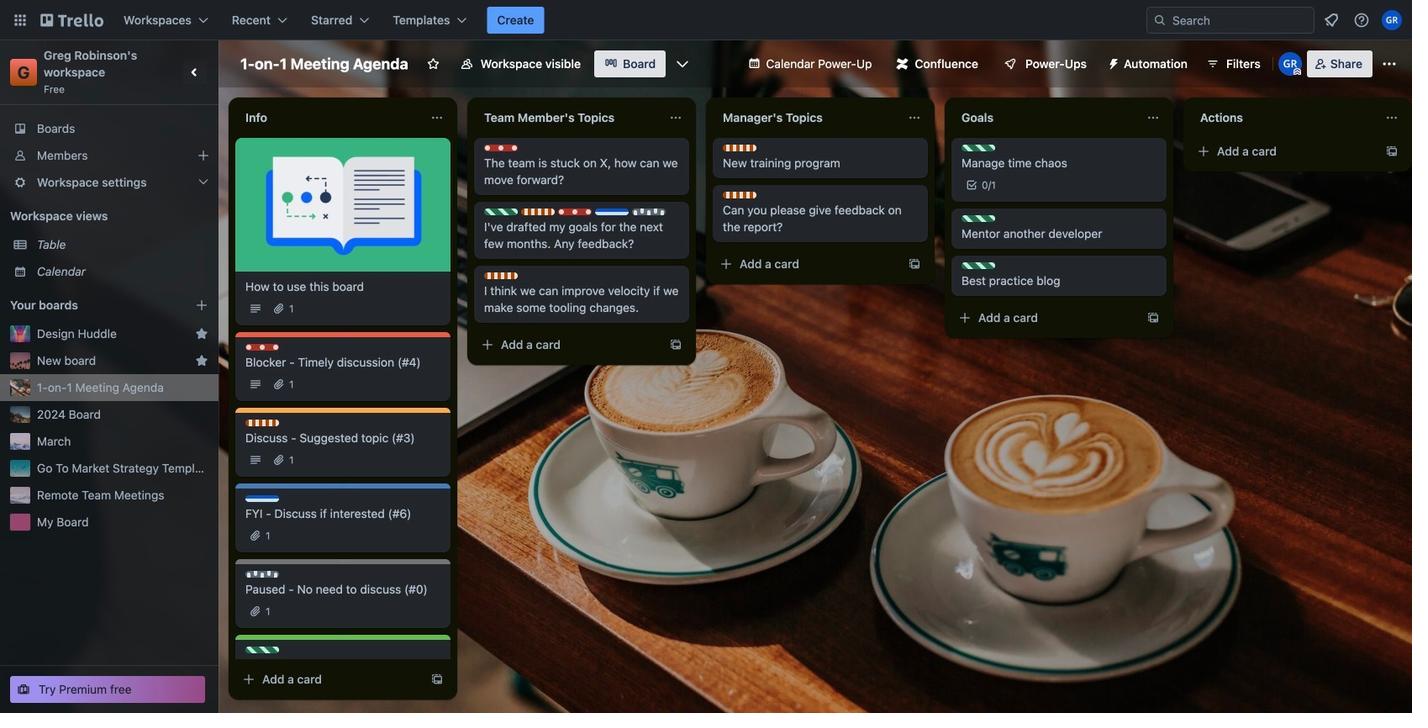 Task type: locate. For each thing, give the bounding box(es) containing it.
0 horizontal spatial color: black, title: "paused" element
[[246, 571, 279, 578]]

create from template… image
[[669, 338, 683, 351], [431, 673, 444, 686]]

0 vertical spatial starred icon image
[[195, 327, 209, 341]]

greg robinson (gregrobinson96) image
[[1382, 10, 1403, 30]]

1 horizontal spatial create from template… image
[[1147, 311, 1160, 325]]

color: blue, title: "fyi" element
[[595, 209, 629, 215], [246, 495, 279, 502]]

color: red, title: "blocker" element
[[484, 145, 518, 151], [558, 209, 592, 215], [246, 344, 279, 351]]

1 vertical spatial create from template… image
[[908, 257, 922, 271]]

1 horizontal spatial color: black, title: "paused" element
[[632, 209, 666, 215]]

star or unstar board image
[[427, 57, 440, 71]]

0 horizontal spatial create from template… image
[[908, 257, 922, 271]]

1 vertical spatial color: red, title: "blocker" element
[[558, 209, 592, 215]]

1 vertical spatial color: black, title: "paused" element
[[246, 571, 279, 578]]

0 vertical spatial create from template… image
[[1386, 145, 1399, 158]]

starred icon image
[[195, 327, 209, 341], [195, 354, 209, 367]]

0 vertical spatial color: black, title: "paused" element
[[632, 209, 666, 215]]

0 notifications image
[[1322, 10, 1342, 30]]

color: green, title: "goal" element
[[962, 145, 996, 151], [484, 209, 518, 215], [962, 215, 996, 222], [962, 262, 996, 269], [246, 647, 279, 653]]

0 horizontal spatial create from template… image
[[431, 673, 444, 686]]

primary element
[[0, 0, 1413, 40]]

0 vertical spatial color: blue, title: "fyi" element
[[595, 209, 629, 215]]

back to home image
[[40, 7, 103, 34]]

open information menu image
[[1354, 12, 1371, 29]]

confluence icon image
[[897, 58, 909, 70]]

None text field
[[235, 104, 424, 131], [474, 104, 663, 131], [1191, 104, 1379, 131], [235, 104, 424, 131], [474, 104, 663, 131], [1191, 104, 1379, 131]]

1 horizontal spatial color: red, title: "blocker" element
[[484, 145, 518, 151]]

1 horizontal spatial color: blue, title: "fyi" element
[[595, 209, 629, 215]]

2 horizontal spatial color: red, title: "blocker" element
[[558, 209, 592, 215]]

1 vertical spatial starred icon image
[[195, 354, 209, 367]]

None text field
[[713, 104, 901, 131], [952, 104, 1140, 131], [713, 104, 901, 131], [952, 104, 1140, 131]]

0 vertical spatial color: red, title: "blocker" element
[[484, 145, 518, 151]]

2 vertical spatial color: red, title: "blocker" element
[[246, 344, 279, 351]]

0 horizontal spatial color: red, title: "blocker" element
[[246, 344, 279, 351]]

0 vertical spatial create from template… image
[[669, 338, 683, 351]]

1 vertical spatial color: blue, title: "fyi" element
[[246, 495, 279, 502]]

create from template… image
[[1386, 145, 1399, 158], [908, 257, 922, 271], [1147, 311, 1160, 325]]

1 starred icon image from the top
[[195, 327, 209, 341]]

1 horizontal spatial create from template… image
[[669, 338, 683, 351]]

color: black, title: "paused" element
[[632, 209, 666, 215], [246, 571, 279, 578]]

color: orange, title: "discuss" element
[[723, 145, 757, 151], [723, 192, 757, 198], [521, 209, 555, 215], [484, 272, 518, 279], [246, 420, 279, 426]]

1 vertical spatial create from template… image
[[431, 673, 444, 686]]



Task type: vqa. For each thing, say whether or not it's contained in the screenshot.
the right Share
no



Task type: describe. For each thing, give the bounding box(es) containing it.
add board image
[[195, 298, 209, 312]]

2 vertical spatial create from template… image
[[1147, 311, 1160, 325]]

0 horizontal spatial color: blue, title: "fyi" element
[[246, 495, 279, 502]]

2 horizontal spatial create from template… image
[[1386, 145, 1399, 158]]

Search field
[[1167, 8, 1314, 32]]

2 starred icon image from the top
[[195, 354, 209, 367]]

search image
[[1154, 13, 1167, 27]]

Board name text field
[[232, 50, 417, 77]]

customize views image
[[674, 55, 691, 72]]

sm image
[[1101, 50, 1124, 74]]

greg robinson (gregrobinson96) image
[[1279, 52, 1302, 76]]

this member is an admin of this board. image
[[1294, 68, 1301, 76]]

your boards with 8 items element
[[10, 295, 170, 315]]

workspace navigation collapse icon image
[[183, 61, 207, 84]]

show menu image
[[1381, 55, 1398, 72]]



